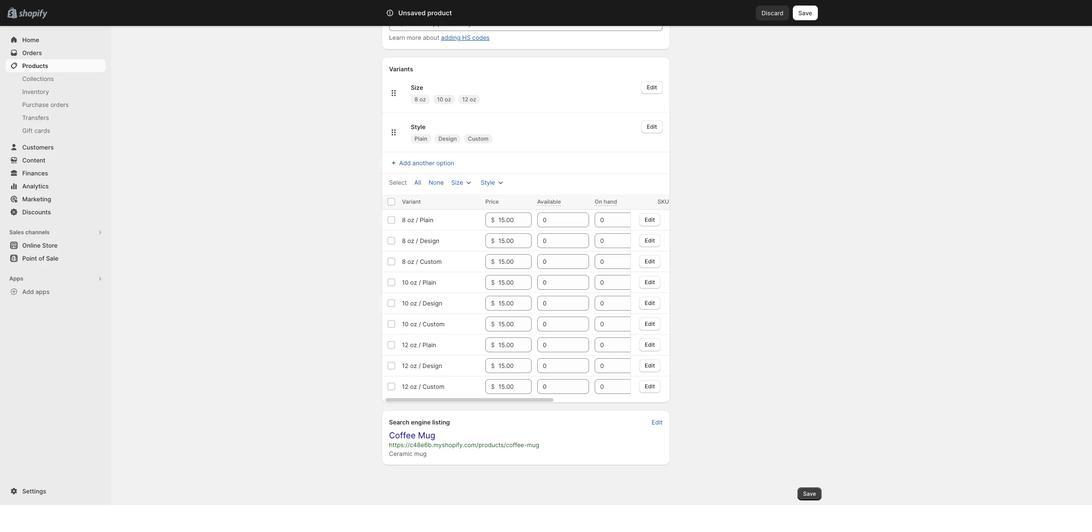 Task type: locate. For each thing, give the bounding box(es) containing it.
options element containing 10 oz / design
[[402, 300, 443, 307]]

oz for 8 oz / custom
[[408, 258, 415, 266]]

options element up 8 oz / custom
[[402, 237, 440, 245]]

/ for 8 oz / design
[[416, 237, 418, 245]]

design
[[439, 135, 457, 142], [420, 237, 440, 245], [423, 300, 443, 307], [423, 362, 442, 370]]

3 $ from the top
[[491, 258, 495, 266]]

orders
[[50, 101, 69, 108]]

oz for 8 oz / plain
[[408, 216, 415, 224]]

10 oz
[[437, 96, 451, 103]]

$ for 12 oz / plain
[[491, 342, 495, 349]]

6 $ text field from the top
[[499, 317, 532, 332]]

sales channels button
[[6, 226, 106, 239]]

8 oz / custom
[[402, 258, 442, 266]]

4 options element from the top
[[402, 279, 437, 286]]

0 horizontal spatial add
[[22, 288, 34, 296]]

1 vertical spatial mug
[[415, 450, 427, 458]]

12 down 12 oz / plain
[[402, 362, 409, 370]]

discard button
[[757, 6, 790, 20]]

5 options element from the top
[[402, 300, 443, 307]]

variants
[[389, 65, 413, 73]]

inventory
[[22, 88, 49, 95]]

add
[[399, 159, 411, 167], [22, 288, 34, 296]]

12
[[463, 96, 469, 103], [402, 342, 409, 349], [402, 362, 409, 370], [402, 383, 409, 391]]

options element containing 12 oz / design
[[402, 362, 442, 370]]

/ for 12 oz / plain
[[419, 342, 421, 349]]

edit button for 12 oz / plain
[[640, 339, 661, 352]]

options element containing 8 oz / design
[[402, 237, 440, 245]]

options element containing 12 oz / custom
[[402, 383, 445, 391]]

custom down the 8 oz / design
[[420, 258, 442, 266]]

add another option button
[[384, 157, 460, 170]]

design up 10 oz / custom
[[423, 300, 443, 307]]

marketing
[[22, 196, 51, 203]]

4 $ from the top
[[491, 279, 495, 286]]

online store
[[22, 242, 58, 249]]

1 horizontal spatial style
[[481, 179, 495, 186]]

0 horizontal spatial size
[[411, 84, 423, 91]]

5 $ from the top
[[491, 300, 495, 307]]

unsaved product
[[399, 9, 452, 17]]

oz up 12 oz / plain
[[411, 321, 417, 328]]

$ text field for 8 oz / design
[[499, 234, 532, 248]]

10 for 10 oz / plain
[[402, 279, 409, 286]]

style up price
[[481, 179, 495, 186]]

coffee
[[389, 431, 416, 441]]

size
[[411, 84, 423, 91], [451, 179, 463, 186]]

1 vertical spatial size
[[451, 179, 463, 186]]

search left the (hs)
[[427, 9, 447, 17]]

oz left 10 oz
[[420, 96, 426, 103]]

search for search
[[427, 9, 447, 17]]

12 right 10 oz
[[463, 96, 469, 103]]

oz for 12 oz / design
[[410, 362, 417, 370]]

/ up 12 oz / plain
[[419, 321, 421, 328]]

1 vertical spatial style
[[481, 179, 495, 186]]

oz for 12 oz / plain
[[410, 342, 417, 349]]

10 right "8 oz"
[[437, 96, 444, 103]]

/ for 8 oz / custom
[[416, 258, 418, 266]]

10 for 10 oz / design
[[402, 300, 409, 307]]

options element
[[402, 216, 434, 224], [402, 237, 440, 245], [402, 258, 442, 266], [402, 279, 437, 286], [402, 300, 443, 307], [402, 321, 445, 328], [402, 342, 436, 349], [402, 362, 442, 370], [402, 383, 445, 391]]

6 options element from the top
[[402, 321, 445, 328]]

1 $ from the top
[[491, 216, 495, 224]]

purchase orders
[[22, 101, 69, 108]]

/ up the 10 oz / plain
[[416, 258, 418, 266]]

0 horizontal spatial style
[[411, 123, 426, 131]]

9 options element from the top
[[402, 383, 445, 391]]

7 $ text field from the top
[[499, 338, 532, 353]]

plain down 10 oz / custom
[[423, 342, 436, 349]]

edit for 12 oz / custom
[[645, 383, 656, 390]]

content link
[[6, 154, 106, 167]]

8 options element from the top
[[402, 362, 442, 370]]

options element containing 10 oz / plain
[[402, 279, 437, 286]]

options element containing 8 oz / custom
[[402, 258, 442, 266]]

options element down variant
[[402, 216, 434, 224]]

1 horizontal spatial size
[[451, 179, 463, 186]]

10 down 8 oz / custom
[[402, 279, 409, 286]]

oz up the '12 oz / design'
[[410, 342, 417, 349]]

oz down 8 oz / plain
[[408, 237, 415, 245]]

orders link
[[6, 46, 106, 59]]

8 down 8 oz / plain
[[402, 237, 406, 245]]

1 vertical spatial add
[[22, 288, 34, 296]]

save button
[[793, 6, 818, 20], [798, 488, 822, 501]]

none
[[429, 179, 444, 186]]

adding
[[441, 34, 461, 41]]

oz up the 10 oz / plain
[[408, 258, 415, 266]]

plain up the 8 oz / design
[[420, 216, 434, 224]]

gift
[[22, 127, 33, 134]]

/ down the 10 oz / plain
[[419, 300, 421, 307]]

4 $ text field from the top
[[499, 275, 532, 290]]

10
[[437, 96, 444, 103], [402, 279, 409, 286], [402, 300, 409, 307], [402, 321, 409, 328]]

2 edit button from the top
[[642, 120, 663, 133]]

7 $ from the top
[[491, 342, 495, 349]]

/ down 12 oz / plain
[[419, 362, 421, 370]]

design up 12 oz / custom
[[423, 362, 442, 370]]

design up 8 oz / custom
[[420, 237, 440, 245]]

6 $ from the top
[[491, 321, 495, 328]]

options element up 12 oz / custom
[[402, 362, 442, 370]]

1 vertical spatial edit button
[[642, 120, 663, 133]]

1 edit button from the top
[[642, 81, 663, 94]]

/ down variant
[[416, 216, 418, 224]]

size inside dropdown button
[[451, 179, 463, 186]]

1 horizontal spatial search
[[427, 9, 447, 17]]

options element containing 12 oz / plain
[[402, 342, 436, 349]]

edit button for 10 oz / plain
[[640, 276, 661, 289]]

settings link
[[6, 485, 106, 498]]

collections link
[[6, 72, 106, 85]]

1 horizontal spatial mug
[[527, 442, 540, 449]]

$ for 8 oz / plain
[[491, 216, 495, 224]]

search inside 'button'
[[427, 9, 447, 17]]

2 $ text field from the top
[[499, 234, 532, 248]]

10 up 12 oz / plain
[[402, 321, 409, 328]]

oz for 10 oz
[[445, 96, 451, 103]]

mug
[[527, 442, 540, 449], [415, 450, 427, 458]]

edit button for 8 oz / custom
[[640, 255, 661, 268]]

7 options element from the top
[[402, 342, 436, 349]]

options element for 8 oz / design's $ text field
[[402, 237, 440, 245]]

3 options element from the top
[[402, 258, 442, 266]]

8 for 8 oz / custom
[[402, 258, 406, 266]]

0 horizontal spatial mug
[[415, 450, 427, 458]]

options element down 8 oz / custom
[[402, 279, 437, 286]]

product
[[428, 9, 452, 17]]

1 horizontal spatial add
[[399, 159, 411, 167]]

edit button for style
[[642, 120, 663, 133]]

1 options element from the top
[[402, 216, 434, 224]]

options element down the 8 oz / design
[[402, 258, 442, 266]]

options element down 10 oz / design
[[402, 321, 445, 328]]

online store link
[[6, 239, 106, 252]]

/ down 8 oz / custom
[[419, 279, 421, 286]]

0 vertical spatial search
[[427, 9, 447, 17]]

more
[[407, 34, 422, 41]]

oz down variant
[[408, 216, 415, 224]]

oz down 8 oz / custom
[[411, 279, 417, 286]]

size right none
[[451, 179, 463, 186]]

oz right 10 oz
[[470, 96, 476, 103]]

analytics link
[[6, 180, 106, 193]]

12 oz / custom
[[402, 383, 445, 391]]

oz down the 10 oz / plain
[[411, 300, 417, 307]]

inventory link
[[6, 85, 106, 98]]

10 for 10 oz
[[437, 96, 444, 103]]

gift cards link
[[6, 124, 106, 137]]

add for add apps
[[22, 288, 34, 296]]

0 vertical spatial edit button
[[642, 81, 663, 94]]

custom down the '12 oz / design'
[[423, 383, 445, 391]]

all button
[[409, 176, 427, 189]]

0 horizontal spatial search
[[389, 419, 410, 426]]

8 for 8 oz / plain
[[402, 216, 406, 224]]

adding hs codes link
[[441, 34, 490, 41]]

options element containing 10 oz / custom
[[402, 321, 445, 328]]

8 for 8 oz / design
[[402, 237, 406, 245]]

8 up the 10 oz / plain
[[402, 258, 406, 266]]

option
[[436, 159, 455, 167]]

/
[[416, 216, 418, 224], [416, 237, 418, 245], [416, 258, 418, 266], [419, 279, 421, 286], [419, 300, 421, 307], [419, 321, 421, 328], [419, 342, 421, 349], [419, 362, 421, 370], [419, 383, 421, 391]]

discounts
[[22, 209, 51, 216]]

2 options element from the top
[[402, 237, 440, 245]]

1 vertical spatial save
[[804, 491, 817, 498]]

options element down the '12 oz / design'
[[402, 383, 445, 391]]

1 $ text field from the top
[[499, 213, 532, 228]]

5 $ text field from the top
[[499, 296, 532, 311]]

oz down 12 oz / plain
[[410, 362, 417, 370]]

2 $ from the top
[[491, 237, 495, 245]]

plain up 10 oz / design
[[423, 279, 437, 286]]

$ text field for 8 oz / custom
[[499, 254, 532, 269]]

/ up the '12 oz / design'
[[419, 342, 421, 349]]

hs
[[463, 34, 471, 41]]

add inside button
[[399, 159, 411, 167]]

sale
[[46, 255, 58, 262]]

gift cards
[[22, 127, 50, 134]]

add left apps
[[22, 288, 34, 296]]

10 oz / custom
[[402, 321, 445, 328]]

point of sale button
[[0, 252, 111, 265]]

custom down 10 oz / design
[[423, 321, 445, 328]]

oz down the '12 oz / design'
[[410, 383, 417, 391]]

10 down the 10 oz / plain
[[402, 300, 409, 307]]

$ for 10 oz / custom
[[491, 321, 495, 328]]

options element up 10 oz / custom
[[402, 300, 443, 307]]

add left another
[[399, 159, 411, 167]]

transfers
[[22, 114, 49, 121]]

options element up the '12 oz / design'
[[402, 342, 436, 349]]

size button
[[446, 176, 479, 189]]

https://c48e6b.myshopify.com/products/coffee-
[[389, 442, 527, 449]]

edit for 10 oz / custom
[[645, 320, 656, 327]]

settings
[[22, 488, 46, 495]]

edit
[[647, 84, 657, 91], [647, 123, 657, 130], [645, 216, 656, 223], [645, 237, 656, 244], [645, 258, 656, 265], [645, 279, 656, 286], [645, 300, 656, 307], [645, 320, 656, 327], [645, 341, 656, 348], [645, 362, 656, 369], [645, 383, 656, 390], [652, 419, 663, 426]]

engine
[[411, 419, 431, 426]]

8 $ from the top
[[491, 362, 495, 370]]

options element containing 8 oz / plain
[[402, 216, 434, 224]]

$ text field for 12 oz / plain
[[499, 338, 532, 353]]

search up the coffee
[[389, 419, 410, 426]]

style
[[411, 123, 426, 131], [481, 179, 495, 186]]

12 for 12 oz / design
[[402, 362, 409, 370]]

8
[[415, 96, 418, 103], [402, 216, 406, 224], [402, 237, 406, 245], [402, 258, 406, 266]]

8 $ text field from the top
[[499, 359, 532, 374]]

oz
[[420, 96, 426, 103], [445, 96, 451, 103], [470, 96, 476, 103], [408, 216, 415, 224], [408, 237, 415, 245], [408, 258, 415, 266], [411, 279, 417, 286], [411, 300, 417, 307], [411, 321, 417, 328], [410, 342, 417, 349], [410, 362, 417, 370], [410, 383, 417, 391]]

1 vertical spatial search
[[389, 419, 410, 426]]

None number field
[[538, 213, 576, 228], [595, 213, 633, 228], [538, 234, 576, 248], [595, 234, 633, 248], [538, 254, 576, 269], [595, 254, 633, 269], [538, 275, 576, 290], [595, 275, 633, 290], [538, 296, 576, 311], [595, 296, 633, 311], [538, 317, 576, 332], [595, 317, 633, 332], [538, 338, 576, 353], [595, 338, 633, 353], [538, 359, 576, 374], [595, 359, 633, 374], [538, 380, 576, 394], [595, 380, 633, 394], [538, 213, 576, 228], [595, 213, 633, 228], [538, 234, 576, 248], [595, 234, 633, 248], [538, 254, 576, 269], [595, 254, 633, 269], [538, 275, 576, 290], [595, 275, 633, 290], [538, 296, 576, 311], [595, 296, 633, 311], [538, 317, 576, 332], [595, 317, 633, 332], [538, 338, 576, 353], [595, 338, 633, 353], [538, 359, 576, 374], [595, 359, 633, 374], [538, 380, 576, 394], [595, 380, 633, 394]]

online store button
[[0, 239, 111, 252]]

style down "8 oz"
[[411, 123, 426, 131]]

$ text field
[[499, 213, 532, 228], [499, 234, 532, 248], [499, 254, 532, 269], [499, 275, 532, 290], [499, 296, 532, 311], [499, 317, 532, 332], [499, 338, 532, 353], [499, 359, 532, 374]]

/ down 8 oz / plain
[[416, 237, 418, 245]]

available
[[538, 198, 561, 205]]

add for add another option
[[399, 159, 411, 167]]

8 down variant
[[402, 216, 406, 224]]

price
[[486, 198, 499, 205]]

analytics
[[22, 183, 49, 190]]

3 $ text field from the top
[[499, 254, 532, 269]]

/ down the '12 oz / design'
[[419, 383, 421, 391]]

oz left 12 oz on the top left of the page
[[445, 96, 451, 103]]

8 left 10 oz
[[415, 96, 418, 103]]

9 $ from the top
[[491, 383, 495, 391]]

size up "8 oz"
[[411, 84, 423, 91]]

0 vertical spatial add
[[399, 159, 411, 167]]

$
[[491, 216, 495, 224], [491, 237, 495, 245], [491, 258, 495, 266], [491, 279, 495, 286], [491, 300, 495, 307], [491, 321, 495, 328], [491, 342, 495, 349], [491, 362, 495, 370], [491, 383, 495, 391]]

12 down the '12 oz / design'
[[402, 383, 409, 391]]

add inside button
[[22, 288, 34, 296]]

edit for 8 oz / plain
[[645, 216, 656, 223]]

12 oz
[[463, 96, 476, 103]]

12 up the '12 oz / design'
[[402, 342, 409, 349]]

plain for 12 oz / plain
[[423, 342, 436, 349]]



Task type: describe. For each thing, give the bounding box(es) containing it.
cards
[[34, 127, 50, 134]]

plain up add another option button on the top of page
[[415, 135, 428, 142]]

oz for 10 oz / custom
[[411, 321, 417, 328]]

style button
[[475, 176, 511, 189]]

/ for 8 oz / plain
[[416, 216, 418, 224]]

style inside dropdown button
[[481, 179, 495, 186]]

options element for 10 oz / custom $ text field
[[402, 321, 445, 328]]

customers link
[[6, 141, 106, 154]]

oz for 10 oz / plain
[[411, 279, 417, 286]]

customers
[[22, 144, 54, 151]]

unsaved
[[399, 9, 426, 17]]

options element for $ text field related to 8 oz / plain
[[402, 216, 434, 224]]

products link
[[6, 59, 106, 72]]

$ for 8 oz / custom
[[491, 258, 495, 266]]

search for search engine listing
[[389, 419, 410, 426]]

edit button for 8 oz / design
[[640, 234, 661, 247]]

search button
[[412, 6, 681, 20]]

custom for 12 oz / custom
[[423, 383, 445, 391]]

0 vertical spatial style
[[411, 123, 426, 131]]

discard
[[762, 9, 784, 17]]

edit for 8 oz / custom
[[645, 258, 656, 265]]

plain for 10 oz / plain
[[423, 279, 437, 286]]

12 for 12 oz / plain
[[402, 342, 409, 349]]

$ for 10 oz / plain
[[491, 279, 495, 286]]

$ for 12 oz / design
[[491, 362, 495, 370]]

$ text field for 8 oz / plain
[[499, 213, 532, 228]]

$ for 12 oz / custom
[[491, 383, 495, 391]]

design up 'option'
[[439, 135, 457, 142]]

edit for 10 oz / plain
[[645, 279, 656, 286]]

sales channels
[[9, 229, 50, 236]]

on
[[595, 198, 603, 205]]

apps
[[36, 288, 50, 296]]

/ for 10 oz / plain
[[419, 279, 421, 286]]

design for 12 oz / design
[[423, 362, 442, 370]]

system
[[425, 6, 447, 13]]

12 for 12 oz
[[463, 96, 469, 103]]

options element for 8 oz / custom's $ text field
[[402, 258, 442, 266]]

12 oz / design
[[402, 362, 442, 370]]

8 for 8 oz
[[415, 96, 418, 103]]

marketing link
[[6, 193, 106, 206]]

$ for 8 oz / design
[[491, 237, 495, 245]]

edit button for 12 oz / design
[[640, 359, 661, 372]]

online
[[22, 242, 41, 249]]

finances
[[22, 170, 48, 177]]

home
[[22, 36, 39, 44]]

edit for 8 oz / design
[[645, 237, 656, 244]]

apps button
[[6, 272, 106, 285]]

edit for 12 oz / design
[[645, 362, 656, 369]]

ceramic
[[389, 450, 413, 458]]

add apps button
[[6, 285, 106, 298]]

$ text field for 12 oz / design
[[499, 359, 532, 374]]

orders
[[22, 49, 42, 57]]

oz for 10 oz / design
[[411, 300, 417, 307]]

options element for $ text box
[[402, 383, 445, 391]]

8 oz
[[415, 96, 426, 103]]

discounts link
[[6, 206, 106, 219]]

0 vertical spatial save button
[[793, 6, 818, 20]]

products
[[22, 62, 48, 70]]

point
[[22, 255, 37, 262]]

add another option
[[399, 159, 455, 167]]

about
[[423, 34, 440, 41]]

on hand
[[595, 198, 617, 205]]

8 oz / design
[[402, 237, 440, 245]]

mug
[[418, 431, 436, 441]]

custom for 8 oz / custom
[[420, 258, 442, 266]]

/ for 10 oz / custom
[[419, 321, 421, 328]]

$ text field for 10 oz / custom
[[499, 317, 532, 332]]

oz for 8 oz
[[420, 96, 426, 103]]

8 oz / plain
[[402, 216, 434, 224]]

$ text field
[[499, 380, 532, 394]]

design for 8 oz / design
[[420, 237, 440, 245]]

oz for 12 oz / custom
[[410, 383, 417, 391]]

10 for 10 oz / custom
[[402, 321, 409, 328]]

hand
[[604, 198, 617, 205]]

0 vertical spatial mug
[[527, 442, 540, 449]]

12 for 12 oz / custom
[[402, 383, 409, 391]]

0 vertical spatial size
[[411, 84, 423, 91]]

(hs)
[[448, 6, 461, 13]]

options element for $ text field for 10 oz / design
[[402, 300, 443, 307]]

code
[[463, 6, 477, 13]]

point of sale link
[[6, 252, 106, 265]]

of
[[39, 255, 44, 262]]

store
[[42, 242, 58, 249]]

codes
[[473, 34, 490, 41]]

point of sale
[[22, 255, 58, 262]]

content
[[22, 157, 45, 164]]

select
[[389, 179, 407, 186]]

sales
[[9, 229, 24, 236]]

10 oz / design
[[402, 300, 443, 307]]

shopify image
[[19, 10, 47, 19]]

edit button for 10 oz / custom
[[640, 318, 661, 331]]

custom for 10 oz / custom
[[423, 321, 445, 328]]

collections
[[22, 75, 54, 82]]

another
[[413, 159, 435, 167]]

$ text field for 10 oz / plain
[[499, 275, 532, 290]]

learn more about adding hs codes
[[389, 34, 490, 41]]

edit button for 8 oz / plain
[[640, 213, 661, 226]]

apps
[[9, 275, 23, 282]]

edit for 12 oz / plain
[[645, 341, 656, 348]]

harmonized
[[389, 6, 424, 13]]

custom down 12 oz on the top left of the page
[[468, 135, 489, 142]]

purchase orders link
[[6, 98, 106, 111]]

search engine listing
[[389, 419, 450, 426]]

1 vertical spatial save button
[[798, 488, 822, 501]]

design for 10 oz / design
[[423, 300, 443, 307]]

options element for $ text field for 10 oz / plain
[[402, 279, 437, 286]]

none button
[[423, 176, 450, 189]]

learn
[[389, 34, 405, 41]]

edit button for 12 oz / custom
[[640, 380, 661, 393]]

all
[[415, 179, 421, 186]]

Harmonized System (HS) code text field
[[408, 16, 663, 31]]

transfers link
[[6, 111, 106, 124]]

$ for 10 oz / design
[[491, 300, 495, 307]]

home link
[[6, 33, 106, 46]]

options element for $ text field related to 12 oz / design
[[402, 362, 442, 370]]

12 oz / plain
[[402, 342, 436, 349]]

edit for 10 oz / design
[[645, 300, 656, 307]]

oz for 12 oz
[[470, 96, 476, 103]]

0 vertical spatial save
[[799, 9, 813, 17]]

options element for $ text field associated with 12 oz / plain
[[402, 342, 436, 349]]

harmonized system (hs) code
[[389, 6, 477, 13]]

edit button for 10 oz / design
[[640, 297, 661, 310]]

channels
[[25, 229, 50, 236]]

listing
[[432, 419, 450, 426]]

variant
[[402, 198, 421, 205]]

$ text field for 10 oz / design
[[499, 296, 532, 311]]

add apps
[[22, 288, 50, 296]]

/ for 12 oz / design
[[419, 362, 421, 370]]

edit button for size
[[642, 81, 663, 94]]

/ for 10 oz / design
[[419, 300, 421, 307]]

plain for 8 oz / plain
[[420, 216, 434, 224]]

coffee mug https://c48e6b.myshopify.com/products/coffee-mug ceramic mug
[[389, 431, 540, 458]]

sku
[[658, 198, 669, 205]]

/ for 12 oz / custom
[[419, 383, 421, 391]]

oz for 8 oz / design
[[408, 237, 415, 245]]



Task type: vqa. For each thing, say whether or not it's contained in the screenshot.
Shop settings menu element on the left of page
no



